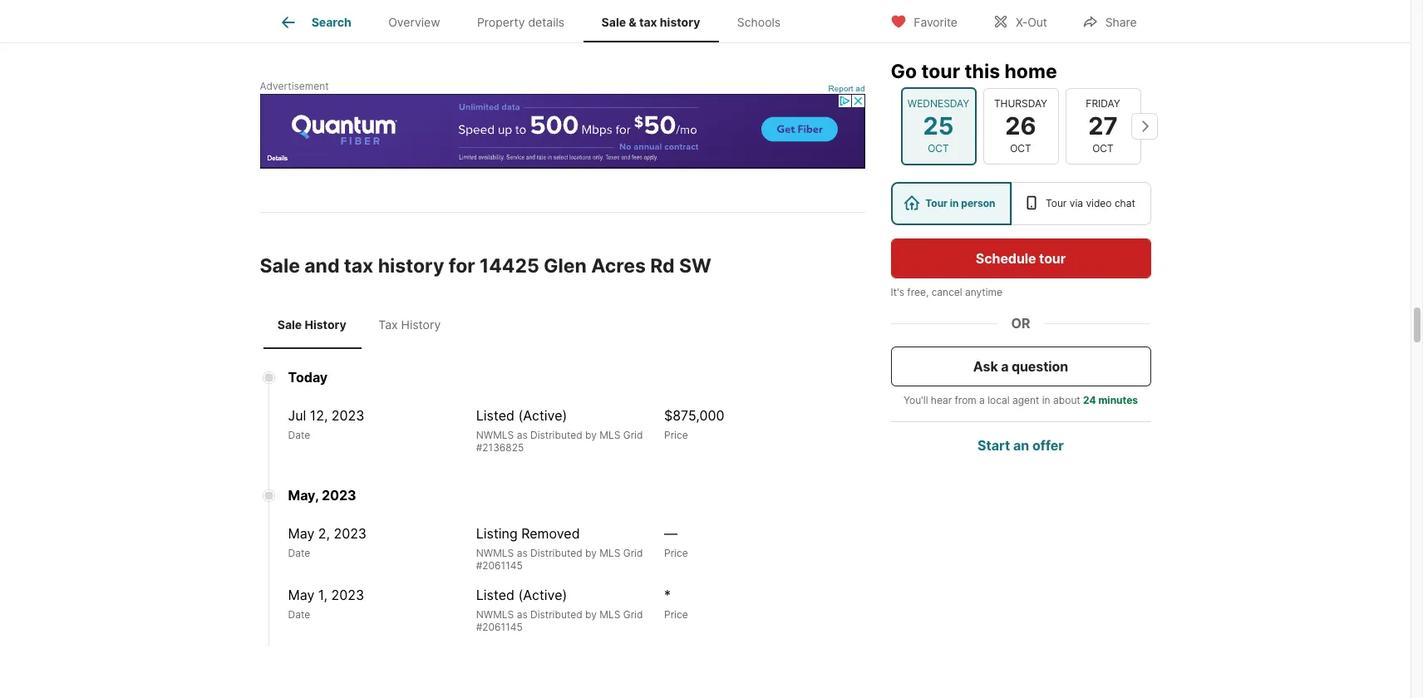 Task type: describe. For each thing, give the bounding box(es) containing it.
oct for 26
[[1010, 142, 1032, 155]]

jul
[[288, 407, 306, 424]]

ad region
[[260, 94, 865, 169]]

mls for $875,000
[[600, 429, 621, 441]]

tour in person
[[926, 197, 996, 210]]

offer
[[1033, 437, 1064, 454]]

as for $875,000
[[517, 429, 528, 441]]

grid for —
[[623, 547, 643, 559]]

tour via video chat
[[1046, 197, 1136, 210]]

search link
[[278, 12, 351, 32]]

listed for may 1, 2023
[[476, 587, 515, 603]]

listing removed nwmls as distributed by mls grid #2061145
[[476, 525, 643, 572]]

x-out
[[1016, 15, 1048, 29]]

12,
[[310, 407, 328, 424]]

may 2, 2023 date
[[288, 525, 367, 559]]

friday 27 oct
[[1086, 97, 1121, 155]]

go tour this home
[[891, 60, 1057, 83]]

—
[[664, 525, 678, 542]]

ask a question button
[[891, 347, 1151, 387]]

tour for tour in person
[[926, 197, 948, 210]]

free,
[[907, 286, 929, 299]]

friday
[[1086, 97, 1121, 110]]

2,
[[318, 525, 330, 542]]

advertisement
[[260, 80, 329, 93]]

local
[[988, 394, 1010, 407]]

*
[[664, 587, 671, 603]]

nwmls for may 2, 2023
[[476, 547, 514, 559]]

sale for sale and tax history for 14425 glen acres rd sw
[[260, 255, 300, 278]]

may,
[[288, 487, 319, 504]]

in inside tour in person option
[[950, 197, 959, 210]]

nwmls for may 1, 2023
[[476, 608, 514, 621]]

minutes
[[1099, 394, 1138, 407]]

date for may 1, 2023
[[288, 608, 310, 621]]

wednesday 25 oct
[[908, 97, 970, 155]]

mls for *
[[600, 608, 621, 621]]

nwmls for jul 12, 2023
[[476, 429, 514, 441]]

from
[[955, 394, 977, 407]]

sale & tax history tab
[[583, 2, 719, 42]]

sw
[[679, 255, 712, 278]]

sale & tax history
[[602, 15, 700, 29]]

video
[[1086, 197, 1112, 210]]

schedule tour
[[976, 250, 1066, 267]]

sale for sale history
[[278, 318, 302, 332]]

may, 2023
[[288, 487, 356, 504]]

26
[[1006, 111, 1037, 140]]

cancel
[[932, 286, 963, 299]]

sale and tax history for 14425 glen acres rd sw
[[260, 255, 712, 278]]

schedule tour button
[[891, 239, 1151, 279]]

ask
[[974, 358, 998, 375]]

sale history
[[278, 318, 347, 332]]

today
[[288, 369, 328, 386]]

wednesday
[[908, 97, 970, 110]]

property details
[[477, 15, 565, 29]]

1 vertical spatial a
[[980, 394, 985, 407]]

ask a question
[[974, 358, 1069, 375]]

listed for jul 12, 2023
[[476, 407, 515, 424]]

report ad
[[829, 84, 865, 93]]

#2061145 for listed
[[476, 621, 523, 633]]

share
[[1106, 15, 1137, 29]]

rd
[[650, 255, 675, 278]]

about
[[1054, 394, 1081, 407]]

history for sale history
[[305, 318, 347, 332]]

tour for schedule
[[1040, 250, 1066, 267]]

as for —
[[517, 547, 528, 559]]

property details tab
[[459, 2, 583, 42]]

search
[[312, 15, 351, 29]]

you'll
[[904, 394, 928, 407]]

tour via video chat option
[[1012, 182, 1151, 225]]

for
[[449, 255, 475, 278]]

$875,000
[[664, 407, 725, 424]]

tour in person option
[[891, 182, 1012, 225]]

start an offer link
[[978, 437, 1064, 454]]

price for —
[[664, 547, 688, 559]]

share button
[[1068, 4, 1151, 38]]

start an offer
[[978, 437, 1064, 454]]

schools
[[737, 15, 781, 29]]

tax for and
[[344, 255, 374, 278]]

ad
[[856, 84, 865, 93]]

overview
[[388, 15, 440, 29]]

distributed for $875,000
[[531, 429, 583, 441]]

jul 12, 2023 date
[[288, 407, 365, 441]]

sale for sale & tax history
[[602, 15, 626, 29]]

and
[[305, 255, 340, 278]]

* price
[[664, 587, 688, 621]]

you'll hear from a local agent in about 24 minutes
[[904, 394, 1138, 407]]

tour for tour via video chat
[[1046, 197, 1067, 210]]

a inside ask a question button
[[1001, 358, 1009, 375]]

#2061145 for listing
[[476, 559, 523, 572]]

date for may 2, 2023
[[288, 547, 310, 559]]

an
[[1014, 437, 1030, 454]]

next image
[[1131, 113, 1158, 140]]

go
[[891, 60, 917, 83]]



Task type: locate. For each thing, give the bounding box(es) containing it.
schedule
[[976, 250, 1037, 267]]

as
[[517, 429, 528, 441], [517, 547, 528, 559], [517, 608, 528, 621]]

sale inside tab
[[602, 15, 626, 29]]

may left 2,
[[288, 525, 315, 542]]

it's free, cancel anytime
[[891, 286, 1003, 299]]

1 grid from the top
[[623, 429, 643, 441]]

oct down 26
[[1010, 142, 1032, 155]]

0 horizontal spatial tour
[[922, 60, 961, 83]]

or
[[1012, 315, 1031, 332]]

distributed inside 'listed (active) nwmls as distributed by mls grid #2136825'
[[531, 429, 583, 441]]

0 vertical spatial mls
[[600, 429, 621, 441]]

distributed inside listed (active) nwmls as distributed by mls grid #2061145
[[531, 608, 583, 621]]

tour left via
[[1046, 197, 1067, 210]]

1 vertical spatial grid
[[623, 547, 643, 559]]

2 vertical spatial nwmls
[[476, 608, 514, 621]]

2 vertical spatial grid
[[623, 608, 643, 621]]

2023 right 12,
[[332, 407, 365, 424]]

1 tour from the left
[[926, 197, 948, 210]]

#2136825
[[476, 441, 524, 454]]

overview tab
[[370, 2, 459, 42]]

1 may from the top
[[288, 525, 315, 542]]

distributed for *
[[531, 608, 583, 621]]

2023 right the 1,
[[331, 587, 364, 603]]

tax right &
[[639, 15, 657, 29]]

0 horizontal spatial in
[[950, 197, 959, 210]]

agent
[[1013, 394, 1040, 407]]

1 horizontal spatial a
[[1001, 358, 1009, 375]]

1 vertical spatial tax
[[344, 255, 374, 278]]

1 horizontal spatial in
[[1043, 394, 1051, 407]]

grid inside 'listed (active) nwmls as distributed by mls grid #2136825'
[[623, 429, 643, 441]]

tax
[[379, 318, 398, 332]]

2 listed from the top
[[476, 587, 515, 603]]

tour inside button
[[1040, 250, 1066, 267]]

report
[[829, 84, 854, 93]]

1 horizontal spatial tax
[[639, 15, 657, 29]]

2 oct from the left
[[1010, 142, 1032, 155]]

via
[[1070, 197, 1084, 210]]

tax history
[[379, 318, 441, 332]]

#2061145
[[476, 559, 523, 572], [476, 621, 523, 633]]

(active) down listing removed nwmls as distributed by mls grid #2061145
[[518, 587, 567, 603]]

(active) inside 'listed (active) nwmls as distributed by mls grid #2136825'
[[518, 407, 567, 424]]

1 (active) from the top
[[518, 407, 567, 424]]

as for *
[[517, 608, 528, 621]]

date down may 2, 2023 date
[[288, 608, 310, 621]]

2 vertical spatial mls
[[600, 608, 621, 621]]

2 price from the top
[[664, 547, 688, 559]]

nwmls inside listing removed nwmls as distributed by mls grid #2061145
[[476, 547, 514, 559]]

hear
[[931, 394, 952, 407]]

tax inside tab
[[639, 15, 657, 29]]

grid inside listed (active) nwmls as distributed by mls grid #2061145
[[623, 608, 643, 621]]

1 vertical spatial mls
[[600, 547, 621, 559]]

listed inside listed (active) nwmls as distributed by mls grid #2061145
[[476, 587, 515, 603]]

distributed for —
[[531, 547, 583, 559]]

2 date from the top
[[288, 547, 310, 559]]

grid left — price at left
[[623, 547, 643, 559]]

mls
[[600, 429, 621, 441], [600, 547, 621, 559], [600, 608, 621, 621]]

out
[[1028, 15, 1048, 29]]

$875,000 price
[[664, 407, 725, 441]]

1 vertical spatial nwmls
[[476, 547, 514, 559]]

2 nwmls from the top
[[476, 547, 514, 559]]

listed inside 'listed (active) nwmls as distributed by mls grid #2136825'
[[476, 407, 515, 424]]

question
[[1012, 358, 1069, 375]]

acres
[[591, 255, 646, 278]]

grid
[[623, 429, 643, 441], [623, 547, 643, 559], [623, 608, 643, 621]]

1 horizontal spatial history
[[660, 15, 700, 29]]

1 by from the top
[[585, 429, 597, 441]]

2 vertical spatial price
[[664, 608, 688, 621]]

price down *
[[664, 608, 688, 621]]

24
[[1084, 394, 1096, 407]]

history inside tab
[[401, 318, 441, 332]]

history inside tab
[[660, 15, 700, 29]]

2 horizontal spatial oct
[[1093, 142, 1114, 155]]

1 as from the top
[[517, 429, 528, 441]]

1 vertical spatial tab list
[[260, 301, 462, 349]]

date inside may 2, 2023 date
[[288, 547, 310, 559]]

may inside may 1, 2023 date
[[288, 587, 315, 603]]

as inside 'listed (active) nwmls as distributed by mls grid #2136825'
[[517, 429, 528, 441]]

2 vertical spatial sale
[[278, 318, 302, 332]]

as inside listing removed nwmls as distributed by mls grid #2061145
[[517, 547, 528, 559]]

tour inside option
[[1046, 197, 1067, 210]]

1 vertical spatial price
[[664, 547, 688, 559]]

(active) for *
[[518, 587, 567, 603]]

tax history tab
[[361, 305, 459, 346]]

1 tab list from the top
[[260, 0, 813, 42]]

1 mls from the top
[[600, 429, 621, 441]]

2023 for 1,
[[331, 587, 364, 603]]

1 #2061145 from the top
[[476, 559, 523, 572]]

oct for 25
[[928, 142, 949, 155]]

date for jul 12, 2023
[[288, 429, 310, 441]]

2 mls from the top
[[600, 547, 621, 559]]

grid for $875,000
[[623, 429, 643, 441]]

history right tax on the left top of the page
[[401, 318, 441, 332]]

tax for &
[[639, 15, 657, 29]]

list box containing tour in person
[[891, 182, 1151, 225]]

3 distributed from the top
[[531, 608, 583, 621]]

by inside listed (active) nwmls as distributed by mls grid #2061145
[[585, 608, 597, 621]]

date
[[288, 429, 310, 441], [288, 547, 310, 559], [288, 608, 310, 621]]

2 vertical spatial date
[[288, 608, 310, 621]]

a right ask
[[1001, 358, 1009, 375]]

2 #2061145 from the top
[[476, 621, 523, 633]]

distributed right #2136825
[[531, 429, 583, 441]]

favorite
[[914, 15, 958, 29]]

— price
[[664, 525, 688, 559]]

oct down 25
[[928, 142, 949, 155]]

(active)
[[518, 407, 567, 424], [518, 587, 567, 603]]

2 grid from the top
[[623, 547, 643, 559]]

1 distributed from the top
[[531, 429, 583, 441]]

1 horizontal spatial history
[[401, 318, 441, 332]]

2023 right 2,
[[334, 525, 367, 542]]

thursday 26 oct
[[994, 97, 1048, 155]]

3 price from the top
[[664, 608, 688, 621]]

2023 for 2,
[[334, 525, 367, 542]]

1 vertical spatial distributed
[[531, 547, 583, 559]]

date up may 1, 2023 date
[[288, 547, 310, 559]]

27
[[1089, 111, 1118, 140]]

0 vertical spatial grid
[[623, 429, 643, 441]]

mls for —
[[600, 547, 621, 559]]

by
[[585, 429, 597, 441], [585, 547, 597, 559], [585, 608, 597, 621]]

0 vertical spatial tax
[[639, 15, 657, 29]]

3 mls from the top
[[600, 608, 621, 621]]

oct inside friday 27 oct
[[1093, 142, 1114, 155]]

2023 inside may 2, 2023 date
[[334, 525, 367, 542]]

&
[[629, 15, 637, 29]]

date inside jul 12, 2023 date
[[288, 429, 310, 441]]

list box
[[891, 182, 1151, 225]]

report ad button
[[829, 84, 865, 97]]

2023 inside jul 12, 2023 date
[[332, 407, 365, 424]]

0 vertical spatial price
[[664, 429, 688, 441]]

favorite button
[[877, 4, 972, 38]]

oct down 27
[[1093, 142, 1114, 155]]

3 grid from the top
[[623, 608, 643, 621]]

oct
[[928, 142, 949, 155], [1010, 142, 1032, 155], [1093, 142, 1114, 155]]

sale
[[602, 15, 626, 29], [260, 255, 300, 278], [278, 318, 302, 332]]

0 vertical spatial date
[[288, 429, 310, 441]]

listing
[[476, 525, 518, 542]]

#2061145 inside listed (active) nwmls as distributed by mls grid #2061145
[[476, 621, 523, 633]]

1,
[[318, 587, 328, 603]]

this
[[965, 60, 1000, 83]]

1 vertical spatial listed
[[476, 587, 515, 603]]

price
[[664, 429, 688, 441], [664, 547, 688, 559], [664, 608, 688, 621]]

in left person
[[950, 197, 959, 210]]

oct for 27
[[1093, 142, 1114, 155]]

0 horizontal spatial a
[[980, 394, 985, 407]]

1 horizontal spatial tour
[[1046, 197, 1067, 210]]

#2061145 inside listing removed nwmls as distributed by mls grid #2061145
[[476, 559, 523, 572]]

2023 for 12,
[[332, 407, 365, 424]]

grid left $875,000 price
[[623, 429, 643, 441]]

2023 inside may 1, 2023 date
[[331, 587, 364, 603]]

0 vertical spatial sale
[[602, 15, 626, 29]]

oct inside wednesday 25 oct
[[928, 142, 949, 155]]

2 history from the left
[[401, 318, 441, 332]]

a right from on the bottom right
[[980, 394, 985, 407]]

x-
[[1016, 15, 1028, 29]]

1 oct from the left
[[928, 142, 949, 155]]

may for may 2, 2023
[[288, 525, 315, 542]]

0 vertical spatial #2061145
[[476, 559, 523, 572]]

it's
[[891, 286, 905, 299]]

2023
[[332, 407, 365, 424], [322, 487, 356, 504], [334, 525, 367, 542], [331, 587, 364, 603]]

1 nwmls from the top
[[476, 429, 514, 441]]

history
[[660, 15, 700, 29], [378, 255, 444, 278]]

0 vertical spatial in
[[950, 197, 959, 210]]

1 horizontal spatial oct
[[1010, 142, 1032, 155]]

grid left * price
[[623, 608, 643, 621]]

start
[[978, 437, 1011, 454]]

distributed down removed
[[531, 547, 583, 559]]

tour up wednesday
[[922, 60, 961, 83]]

mls inside listing removed nwmls as distributed by mls grid #2061145
[[600, 547, 621, 559]]

thursday
[[994, 97, 1048, 110]]

mls inside 'listed (active) nwmls as distributed by mls grid #2136825'
[[600, 429, 621, 441]]

oct inside thursday 26 oct
[[1010, 142, 1032, 155]]

0 vertical spatial history
[[660, 15, 700, 29]]

price inside $875,000 price
[[664, 429, 688, 441]]

tax right and
[[344, 255, 374, 278]]

1 vertical spatial sale
[[260, 255, 300, 278]]

by for *
[[585, 608, 597, 621]]

removed
[[521, 525, 580, 542]]

tab list containing search
[[260, 0, 813, 42]]

a
[[1001, 358, 1009, 375], [980, 394, 985, 407]]

1 vertical spatial (active)
[[518, 587, 567, 603]]

2 as from the top
[[517, 547, 528, 559]]

(active) inside listed (active) nwmls as distributed by mls grid #2061145
[[518, 587, 567, 603]]

3 nwmls from the top
[[476, 608, 514, 621]]

schools tab
[[719, 2, 799, 42]]

person
[[962, 197, 996, 210]]

25
[[923, 111, 954, 140]]

listed (active) nwmls as distributed by mls grid #2061145
[[476, 587, 643, 633]]

home
[[1005, 60, 1057, 83]]

1 vertical spatial date
[[288, 547, 310, 559]]

0 vertical spatial by
[[585, 429, 597, 441]]

2 tour from the left
[[1046, 197, 1067, 210]]

1 listed from the top
[[476, 407, 515, 424]]

history for and
[[378, 255, 444, 278]]

listed up #2136825
[[476, 407, 515, 424]]

1 history from the left
[[305, 318, 347, 332]]

1 vertical spatial may
[[288, 587, 315, 603]]

date inside may 1, 2023 date
[[288, 608, 310, 621]]

in right agent
[[1043, 394, 1051, 407]]

tab list containing sale history
[[260, 301, 462, 349]]

listed (active) nwmls as distributed by mls grid #2136825
[[476, 407, 643, 454]]

by inside 'listed (active) nwmls as distributed by mls grid #2136825'
[[585, 429, 597, 441]]

sale left &
[[602, 15, 626, 29]]

2023 right may,
[[322, 487, 356, 504]]

may 1, 2023 date
[[288, 587, 364, 621]]

2 vertical spatial by
[[585, 608, 597, 621]]

price down "$875,000" at the bottom of the page
[[664, 429, 688, 441]]

2 vertical spatial as
[[517, 608, 528, 621]]

0 vertical spatial a
[[1001, 358, 1009, 375]]

tour for go
[[922, 60, 961, 83]]

0 vertical spatial (active)
[[518, 407, 567, 424]]

1 vertical spatial #2061145
[[476, 621, 523, 633]]

grid inside listing removed nwmls as distributed by mls grid #2061145
[[623, 547, 643, 559]]

2 may from the top
[[288, 587, 315, 603]]

0 vertical spatial nwmls
[[476, 429, 514, 441]]

0 vertical spatial may
[[288, 525, 315, 542]]

1 vertical spatial history
[[378, 255, 444, 278]]

1 vertical spatial by
[[585, 547, 597, 559]]

grid for *
[[623, 608, 643, 621]]

property
[[477, 15, 525, 29]]

may left the 1,
[[288, 587, 315, 603]]

0 vertical spatial distributed
[[531, 429, 583, 441]]

1 vertical spatial in
[[1043, 394, 1051, 407]]

history inside tab
[[305, 318, 347, 332]]

2 (active) from the top
[[518, 587, 567, 603]]

1 vertical spatial tour
[[1040, 250, 1066, 267]]

details
[[528, 15, 565, 29]]

0 vertical spatial tab list
[[260, 0, 813, 42]]

(active) up #2136825
[[518, 407, 567, 424]]

history up today
[[305, 318, 347, 332]]

3 by from the top
[[585, 608, 597, 621]]

sale history tab
[[263, 305, 361, 346]]

as inside listed (active) nwmls as distributed by mls grid #2061145
[[517, 608, 528, 621]]

0 horizontal spatial history
[[378, 255, 444, 278]]

nwmls inside listed (active) nwmls as distributed by mls grid #2061145
[[476, 608, 514, 621]]

may for may 1, 2023
[[288, 587, 315, 603]]

history
[[305, 318, 347, 332], [401, 318, 441, 332]]

0 horizontal spatial tax
[[344, 255, 374, 278]]

by for $875,000
[[585, 429, 597, 441]]

anytime
[[965, 286, 1003, 299]]

price for *
[[664, 608, 688, 621]]

3 as from the top
[[517, 608, 528, 621]]

3 date from the top
[[288, 608, 310, 621]]

3 oct from the left
[[1093, 142, 1114, 155]]

history right &
[[660, 15, 700, 29]]

2 tab list from the top
[[260, 301, 462, 349]]

2 vertical spatial distributed
[[531, 608, 583, 621]]

None button
[[901, 87, 977, 165], [983, 88, 1059, 165], [1066, 88, 1141, 165], [901, 87, 977, 165], [983, 88, 1059, 165], [1066, 88, 1141, 165]]

1 price from the top
[[664, 429, 688, 441]]

price down — on the left bottom of the page
[[664, 547, 688, 559]]

1 horizontal spatial tour
[[1040, 250, 1066, 267]]

0 horizontal spatial history
[[305, 318, 347, 332]]

by inside listing removed nwmls as distributed by mls grid #2061145
[[585, 547, 597, 559]]

distributed inside listing removed nwmls as distributed by mls grid #2061145
[[531, 547, 583, 559]]

by for —
[[585, 547, 597, 559]]

nwmls inside 'listed (active) nwmls as distributed by mls grid #2136825'
[[476, 429, 514, 441]]

x-out button
[[979, 4, 1062, 38]]

history left for
[[378, 255, 444, 278]]

tour left person
[[926, 197, 948, 210]]

chat
[[1115, 197, 1136, 210]]

sale left and
[[260, 255, 300, 278]]

distributed down listing removed nwmls as distributed by mls grid #2061145
[[531, 608, 583, 621]]

history for tax history
[[401, 318, 441, 332]]

0 vertical spatial as
[[517, 429, 528, 441]]

mls inside listed (active) nwmls as distributed by mls grid #2061145
[[600, 608, 621, 621]]

listed down the listing
[[476, 587, 515, 603]]

sale up today
[[278, 318, 302, 332]]

tax
[[639, 15, 657, 29], [344, 255, 374, 278]]

0 horizontal spatial oct
[[928, 142, 949, 155]]

14425
[[480, 255, 539, 278]]

in
[[950, 197, 959, 210], [1043, 394, 1051, 407]]

tour inside option
[[926, 197, 948, 210]]

0 vertical spatial tour
[[922, 60, 961, 83]]

tour
[[926, 197, 948, 210], [1046, 197, 1067, 210]]

2 by from the top
[[585, 547, 597, 559]]

history for &
[[660, 15, 700, 29]]

(active) for $875,000
[[518, 407, 567, 424]]

price for $875,000
[[664, 429, 688, 441]]

glen
[[544, 255, 587, 278]]

0 vertical spatial listed
[[476, 407, 515, 424]]

date down jul
[[288, 429, 310, 441]]

may inside may 2, 2023 date
[[288, 525, 315, 542]]

1 vertical spatial as
[[517, 547, 528, 559]]

1 date from the top
[[288, 429, 310, 441]]

0 horizontal spatial tour
[[926, 197, 948, 210]]

distributed
[[531, 429, 583, 441], [531, 547, 583, 559], [531, 608, 583, 621]]

tab list
[[260, 0, 813, 42], [260, 301, 462, 349]]

sale inside tab
[[278, 318, 302, 332]]

tour right schedule
[[1040, 250, 1066, 267]]

2 distributed from the top
[[531, 547, 583, 559]]



Task type: vqa. For each thing, say whether or not it's contained in the screenshot.
the top 'A'
yes



